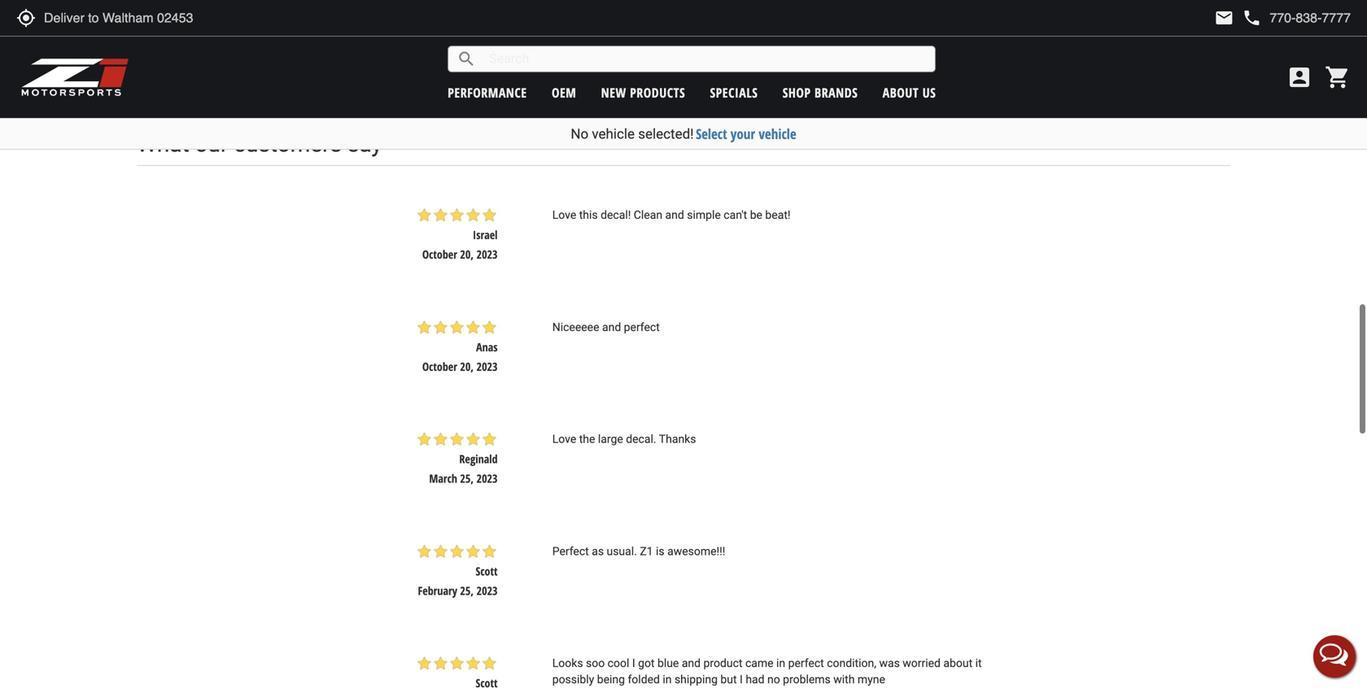 Task type: locate. For each thing, give the bounding box(es) containing it.
(2) inside (2) medium z1 only decals 5" x 1.3" star star star star star_half (25) $1.96
[[509, 7, 522, 22]]

1 decals from the left
[[257, 7, 285, 22]]

0 horizontal spatial vehicle
[[592, 126, 635, 142]]

1.3"
[[572, 19, 591, 35]]

star star star star star israel october 20, 2023
[[416, 207, 498, 262]]

1 horizontal spatial decals
[[604, 7, 632, 22]]

about
[[883, 84, 919, 101]]

in down blue
[[663, 673, 672, 687]]

2 vertical spatial and
[[682, 657, 701, 671]]

1 vertical spatial and
[[602, 321, 621, 334]]

25, down reginald on the bottom left of the page
[[460, 471, 474, 487]]

phone link
[[1242, 8, 1351, 28]]

5"
[[635, 7, 645, 22]]

star_half inside the (2) z1 quarter glass decals star star star star star_half (52)
[[239, 25, 255, 41]]

decal!
[[601, 209, 631, 222]]

1 25, from the top
[[460, 471, 474, 487]]

(52)
[[258, 27, 277, 39]]

i right but
[[740, 673, 743, 687]]

(5)
[[972, 27, 985, 39]]

1 (2) from the left
[[166, 7, 179, 22]]

soo
[[586, 657, 605, 671]]

0 vertical spatial i
[[632, 657, 635, 671]]

1 horizontal spatial (2)
[[509, 7, 522, 22]]

select your vehicle link
[[696, 125, 797, 143]]

condition,
[[827, 657, 877, 671]]

star_half left (5)
[[953, 25, 970, 41]]

0 vertical spatial october
[[422, 247, 457, 262]]

z1 left the only at top left
[[565, 7, 575, 22]]

i left "got"
[[632, 657, 635, 671]]

z1 left the quarter
[[181, 7, 192, 22]]

and right niceeeee
[[602, 321, 621, 334]]

1 20, from the top
[[460, 247, 474, 262]]

mail
[[1215, 8, 1234, 28]]

shopping_cart
[[1325, 64, 1351, 90]]

in
[[777, 657, 786, 671], [663, 673, 672, 687]]

2023 inside star star star star star reginald march 25, 2023
[[477, 471, 498, 487]]

20, inside star star star star star israel october 20, 2023
[[460, 247, 474, 262]]

problems
[[783, 673, 831, 687]]

and up the shipping
[[682, 657, 701, 671]]

2023 for star star star star star anas october 20, 2023
[[477, 359, 498, 374]]

cool
[[608, 657, 630, 671]]

(2) inside the (2) z1 quarter glass decals star star star star star_half (52)
[[166, 7, 179, 22]]

love left this
[[552, 209, 577, 222]]

be
[[750, 209, 763, 222]]

0 horizontal spatial (2)
[[166, 7, 179, 22]]

star star star star star_half (5) $2
[[888, 25, 985, 61]]

2023 for star star star star star scott february 25, 2023
[[477, 583, 498, 599]]

20, for star star star star star israel october 20, 2023
[[460, 247, 474, 262]]

x
[[648, 7, 653, 22]]

25,
[[460, 471, 474, 487], [460, 583, 474, 599]]

1 vertical spatial in
[[663, 673, 672, 687]]

2 decals from the left
[[604, 7, 632, 22]]

large
[[598, 433, 623, 446]]

in up no
[[777, 657, 786, 671]]

2 2023 from the top
[[477, 359, 498, 374]]

25, right february
[[460, 583, 474, 599]]

perfect right niceeeee
[[624, 321, 660, 334]]

october inside star star star star star israel october 20, 2023
[[422, 247, 457, 262]]

z1
[[181, 7, 192, 22], [565, 7, 575, 22], [640, 545, 653, 558]]

with
[[834, 673, 855, 687]]

0 horizontal spatial perfect
[[624, 321, 660, 334]]

2023 inside star star star star star scott february 25, 2023
[[477, 583, 498, 599]]

perfect
[[624, 321, 660, 334], [788, 657, 824, 671]]

0 vertical spatial 20,
[[460, 247, 474, 262]]

star_half
[[239, 25, 255, 41], [420, 25, 436, 41], [953, 25, 970, 41], [595, 38, 611, 54]]

love
[[552, 209, 577, 222], [552, 433, 577, 446]]

decals for (52)
[[257, 7, 285, 22]]

1 vertical spatial 20,
[[460, 359, 474, 374]]

(2) left medium
[[509, 7, 522, 22]]

2023 down anas
[[477, 359, 498, 374]]

1 vertical spatial i
[[740, 673, 743, 687]]

love this decal! clean and simple can't be beat!
[[552, 209, 791, 222]]

z1 motorsports logo image
[[20, 57, 130, 98]]

20,
[[460, 247, 474, 262], [460, 359, 474, 374]]

0 horizontal spatial z1
[[181, 7, 192, 22]]

0 vertical spatial perfect
[[624, 321, 660, 334]]

search
[[457, 49, 476, 69]]

1 2023 from the top
[[477, 247, 498, 262]]

vehicle right no
[[592, 126, 635, 142]]

2 20, from the top
[[460, 359, 474, 374]]

star star star star star anas october 20, 2023
[[416, 319, 498, 374]]

only
[[578, 7, 601, 22]]

october for star star star star star israel october 20, 2023
[[422, 247, 457, 262]]

october inside star star star star star anas october 20, 2023
[[422, 359, 457, 374]]

2 (2) from the left
[[509, 7, 522, 22]]

vehicle right 'your'
[[759, 125, 797, 143]]

star_half left (25)
[[595, 38, 611, 54]]

and right the clean
[[665, 209, 684, 222]]

decals left 5" at left top
[[604, 7, 632, 22]]

2 love from the top
[[552, 433, 577, 446]]

1 vertical spatial perfect
[[788, 657, 824, 671]]

got
[[638, 657, 655, 671]]

is
[[656, 545, 665, 558]]

z1 left is
[[640, 545, 653, 558]]

october
[[422, 247, 457, 262], [422, 359, 457, 374]]

us
[[923, 84, 936, 101]]

0 horizontal spatial in
[[663, 673, 672, 687]]

vehicle inside no vehicle selected! select your vehicle
[[592, 126, 635, 142]]

shop brands
[[783, 84, 858, 101]]

perfect inside looks soo cool i got blue and product came in perfect condition, was worried about it possibly being folded in shipping but i had no problems with myne
[[788, 657, 824, 671]]

2023
[[477, 247, 498, 262], [477, 359, 498, 374], [477, 471, 498, 487], [477, 583, 498, 599]]

z1 inside (2) medium z1 only decals 5" x 1.3" star star star star star_half (25) $1.96
[[565, 7, 575, 22]]

(6)
[[439, 27, 452, 39]]

1 vertical spatial love
[[552, 433, 577, 446]]

decals
[[257, 7, 285, 22], [604, 7, 632, 22]]

25, for star star star star star scott february 25, 2023
[[460, 583, 474, 599]]

star star star star star reginald march 25, 2023
[[416, 432, 498, 487]]

0 vertical spatial 25,
[[460, 471, 474, 487]]

decals up (52)
[[257, 7, 285, 22]]

(2) z1 quarter glass decals star star star star star_half (52)
[[166, 7, 285, 41]]

0 horizontal spatial decals
[[257, 7, 285, 22]]

i
[[632, 657, 635, 671], [740, 673, 743, 687]]

2 october from the top
[[422, 359, 457, 374]]

2023 inside star star star star star anas october 20, 2023
[[477, 359, 498, 374]]

brands
[[815, 84, 858, 101]]

say
[[348, 131, 382, 158]]

2023 inside star star star star star israel october 20, 2023
[[477, 247, 498, 262]]

decals inside the (2) z1 quarter glass decals star star star star star_half (52)
[[257, 7, 285, 22]]

thanks
[[659, 433, 696, 446]]

and
[[665, 209, 684, 222], [602, 321, 621, 334], [682, 657, 701, 671]]

specials
[[710, 84, 758, 101]]

(2) left the quarter
[[166, 7, 179, 22]]

niceeeee
[[552, 321, 600, 334]]

0 vertical spatial in
[[777, 657, 786, 671]]

1 horizontal spatial perfect
[[788, 657, 824, 671]]

1 horizontal spatial in
[[777, 657, 786, 671]]

4 2023 from the top
[[477, 583, 498, 599]]

products
[[630, 84, 686, 101]]

1 love from the top
[[552, 209, 577, 222]]

(2) for star
[[166, 7, 179, 22]]

2023 down reginald on the bottom left of the page
[[477, 471, 498, 487]]

2023 down scott
[[477, 583, 498, 599]]

glass
[[232, 7, 254, 22]]

1 horizontal spatial z1
[[565, 7, 575, 22]]

shop
[[783, 84, 811, 101]]

1 vertical spatial 25,
[[460, 583, 474, 599]]

perfect up problems
[[788, 657, 824, 671]]

customers
[[234, 131, 342, 158]]

0 vertical spatial love
[[552, 209, 577, 222]]

2023 down israel
[[477, 247, 498, 262]]

love left the
[[552, 433, 577, 446]]

and inside looks soo cool i got blue and product came in perfect condition, was worried about it possibly being folded in shipping but i had no problems with myne
[[682, 657, 701, 671]]

account_box
[[1287, 64, 1313, 90]]

1 vertical spatial october
[[422, 359, 457, 374]]

phone
[[1242, 8, 1262, 28]]

3 2023 from the top
[[477, 471, 498, 487]]

25, inside star star star star star scott february 25, 2023
[[460, 583, 474, 599]]

february
[[418, 583, 457, 599]]

1 october from the top
[[422, 247, 457, 262]]

vehicle
[[759, 125, 797, 143], [592, 126, 635, 142]]

my_location
[[16, 8, 36, 28]]

decals inside (2) medium z1 only decals 5" x 1.3" star star star star star_half (25) $1.96
[[604, 7, 632, 22]]

2 25, from the top
[[460, 583, 474, 599]]

medium
[[525, 7, 562, 22]]

march
[[429, 471, 457, 487]]

reginald
[[459, 452, 498, 467]]

this
[[579, 209, 598, 222]]

oem
[[552, 84, 577, 101]]

was
[[879, 657, 900, 671]]

25, inside star star star star star reginald march 25, 2023
[[460, 471, 474, 487]]

perfect
[[552, 545, 589, 558]]

decal.
[[626, 433, 657, 446]]

star_half down glass
[[239, 25, 255, 41]]

20, inside star star star star star anas october 20, 2023
[[460, 359, 474, 374]]



Task type: vqa. For each thing, say whether or not it's contained in the screenshot.
star star star star star
yes



Task type: describe. For each thing, give the bounding box(es) containing it.
(4)
[[1150, 27, 1163, 39]]

shipping
[[675, 673, 718, 687]]

about
[[944, 657, 973, 671]]

about us
[[883, 84, 936, 101]]

0 vertical spatial and
[[665, 209, 684, 222]]

the
[[579, 433, 595, 446]]

love for star star star star star israel october 20, 2023
[[552, 209, 577, 222]]

25, for star star star star star reginald march 25, 2023
[[460, 471, 474, 487]]

no
[[571, 126, 589, 142]]

Search search field
[[476, 46, 936, 72]]

(22)
[[791, 27, 811, 39]]

z1 inside the (2) z1 quarter glass decals star star star star star_half (52)
[[181, 7, 192, 22]]

no
[[768, 673, 780, 687]]

awesome!!!
[[668, 545, 726, 558]]

star star star star star
[[416, 656, 498, 672]]

star star star star star scott february 25, 2023
[[416, 544, 498, 599]]

mail phone
[[1215, 8, 1262, 28]]

star star star star star (4)
[[1066, 25, 1163, 41]]

october for star star star star star anas october 20, 2023
[[422, 359, 457, 374]]

what our customers say
[[137, 131, 382, 158]]

looks
[[552, 657, 583, 671]]

but
[[721, 673, 737, 687]]

star star star star star_half (6)
[[355, 25, 452, 41]]

beat!
[[766, 209, 791, 222]]

shop brands link
[[783, 84, 858, 101]]

20, for star star star star star anas october 20, 2023
[[460, 359, 474, 374]]

quarter
[[194, 7, 229, 22]]

possibly
[[552, 673, 594, 687]]

shopping_cart link
[[1321, 64, 1351, 90]]

$2
[[931, 46, 942, 61]]

1 horizontal spatial vehicle
[[759, 125, 797, 143]]

worried
[[903, 657, 941, 671]]

mail link
[[1215, 8, 1234, 28]]

perfect as usual. z1 is awesome!!!
[[552, 545, 726, 558]]

about us link
[[883, 84, 936, 101]]

new
[[601, 84, 627, 101]]

specials link
[[710, 84, 758, 101]]

2023 for star star star star star israel october 20, 2023
[[477, 247, 498, 262]]

2023 for star star star star star reginald march 25, 2023
[[477, 471, 498, 487]]

no vehicle selected! select your vehicle
[[571, 125, 797, 143]]

star star star star star (22) $5
[[707, 25, 811, 61]]

anas
[[476, 339, 498, 355]]

oem link
[[552, 84, 577, 101]]

scott
[[476, 564, 498, 579]]

niceeeee and perfect
[[552, 321, 660, 334]]

(2) for 1.3"
[[509, 7, 522, 22]]

your
[[731, 125, 756, 143]]

(2) medium z1 only decals 5" x 1.3" star star star star star_half (25) $1.96
[[509, 7, 653, 74]]

israel
[[473, 227, 498, 243]]

myne
[[858, 673, 886, 687]]

account_box link
[[1283, 64, 1317, 90]]

being
[[597, 673, 625, 687]]

star_half left (6)
[[420, 25, 436, 41]]

$1.96
[[569, 58, 593, 74]]

(25)
[[614, 40, 633, 52]]

looks soo cool i got blue and product came in perfect condition, was worried about it possibly being folded in shipping but i had no problems with myne
[[552, 657, 982, 687]]

$5
[[754, 46, 764, 61]]

performance link
[[448, 84, 527, 101]]

folded
[[628, 673, 660, 687]]

blue
[[658, 657, 679, 671]]

1 horizontal spatial i
[[740, 673, 743, 687]]

our
[[195, 131, 228, 158]]

love for star star star star star reginald march 25, 2023
[[552, 433, 577, 446]]

new products link
[[601, 84, 686, 101]]

performance
[[448, 84, 527, 101]]

it
[[976, 657, 982, 671]]

as
[[592, 545, 604, 558]]

decals for star
[[604, 7, 632, 22]]

star_half inside (2) medium z1 only decals 5" x 1.3" star star star star star_half (25) $1.96
[[595, 38, 611, 54]]

0 horizontal spatial i
[[632, 657, 635, 671]]

star_half inside "star star star star star_half (5) $2"
[[953, 25, 970, 41]]

what
[[137, 131, 189, 158]]

usual.
[[607, 545, 637, 558]]

select
[[696, 125, 727, 143]]

came
[[746, 657, 774, 671]]

can't
[[724, 209, 747, 222]]

love the large decal. thanks
[[552, 433, 696, 446]]

had
[[746, 673, 765, 687]]

clean
[[634, 209, 663, 222]]

new products
[[601, 84, 686, 101]]

2 horizontal spatial z1
[[640, 545, 653, 558]]

product
[[704, 657, 743, 671]]

selected!
[[638, 126, 694, 142]]



